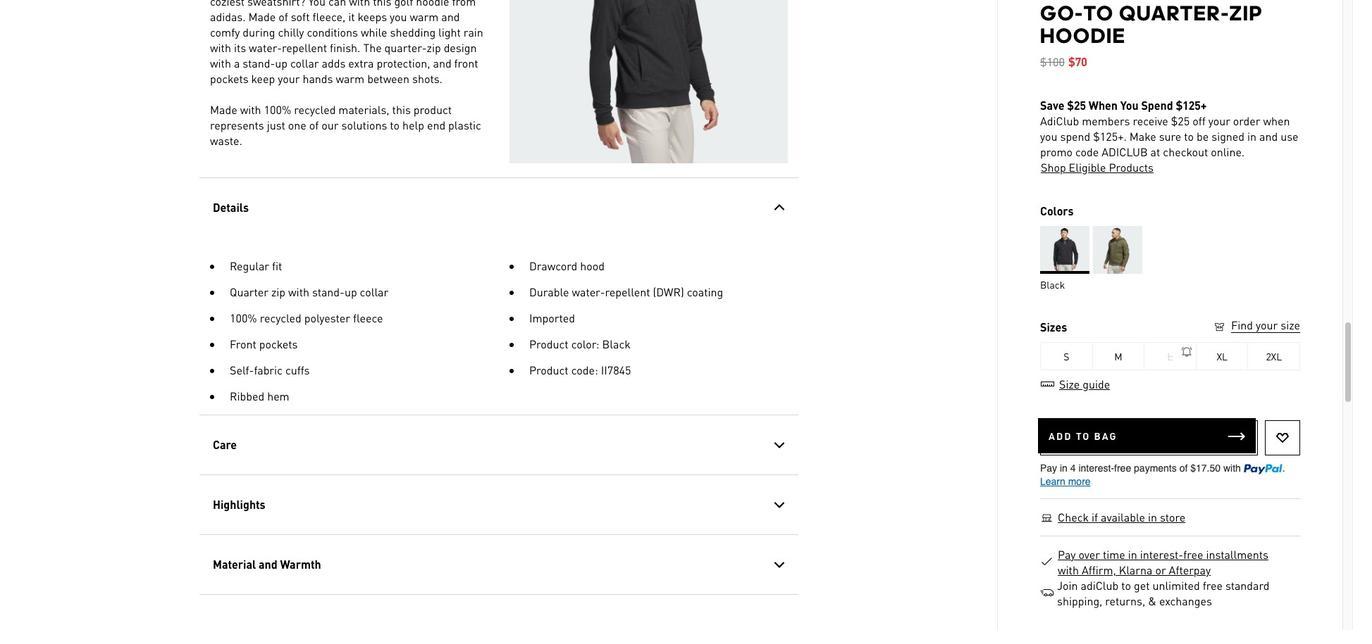 Task type: describe. For each thing, give the bounding box(es) containing it.
in for store
[[1148, 510, 1157, 525]]

details
[[212, 200, 248, 215]]

interest-
[[1140, 548, 1183, 562]]

front
[[229, 337, 256, 352]]

available
[[1101, 510, 1145, 525]]

check if available in store
[[1058, 510, 1185, 525]]

quarter-
[[1119, 1, 1230, 25]]

0 vertical spatial black
[[1040, 278, 1065, 291]]

$125+
[[1176, 98, 1207, 113]]

fit
[[272, 259, 282, 273]]

find your size image
[[1213, 321, 1226, 334]]

pay over time in interest-free installments with affirm, klarna or afterpay
[[1058, 548, 1269, 578]]

0 horizontal spatial $25
[[1067, 98, 1086, 113]]

code
[[1075, 144, 1099, 159]]

shop eligible products link
[[1040, 160, 1154, 175]]

self-
[[229, 363, 254, 378]]

up
[[344, 285, 357, 300]]

to inside save $25 when you spend $125+ adiclub members receive $25 off your order when you spend $125+. make sure to be signed in and use promo code adiclub at checkout online. shop eligible products
[[1184, 129, 1194, 144]]

regular
[[229, 259, 269, 273]]

sure
[[1159, 129, 1181, 144]]

color:
[[571, 337, 599, 352]]

to inside join adiclub to get unlimited free standard shipping, returns, & exchanges
[[1121, 579, 1131, 593]]

eligible
[[1069, 160, 1106, 175]]

add to bag
[[1049, 430, 1118, 443]]

collar
[[359, 285, 388, 300]]

zip
[[271, 285, 285, 300]]

or
[[1155, 563, 1166, 578]]

m button
[[1093, 343, 1145, 371]]

store
[[1160, 510, 1185, 525]]

regular fit
[[229, 259, 282, 273]]

product for product code: ii7845
[[529, 363, 568, 378]]

fabric
[[254, 363, 282, 378]]

order
[[1233, 113, 1260, 128]]

adiclub
[[1081, 579, 1119, 593]]

l button
[[1145, 343, 1197, 371]]

affirm,
[[1082, 563, 1116, 578]]

shop
[[1041, 160, 1066, 175]]

check if available in store button
[[1057, 510, 1186, 526]]

klarna
[[1119, 563, 1153, 578]]

add
[[1049, 430, 1072, 443]]

at
[[1151, 144, 1160, 159]]

recycled
[[259, 311, 301, 326]]

durable
[[529, 285, 569, 300]]

product code: ii7845
[[529, 363, 631, 378]]

warmth
[[280, 557, 321, 572]]

&
[[1148, 594, 1157, 609]]

2xl button
[[1248, 343, 1300, 371]]

check
[[1058, 510, 1089, 525]]

installments
[[1206, 548, 1269, 562]]

repellent
[[605, 285, 650, 300]]

make
[[1130, 129, 1156, 144]]

1 vertical spatial black
[[602, 337, 630, 352]]

time
[[1103, 548, 1125, 562]]

pay over time in interest-free installments with affirm, klarna or afterpay link
[[1057, 548, 1291, 579]]

and inside button
[[258, 557, 277, 572]]

exchanges
[[1159, 594, 1212, 609]]

products
[[1109, 160, 1154, 175]]

use
[[1281, 129, 1299, 144]]

your inside save $25 when you spend $125+ adiclub members receive $25 off your order when you spend $125+. make sure to be signed in and use promo code adiclub at checkout online. shop eligible products
[[1208, 113, 1230, 128]]

$100
[[1040, 54, 1065, 69]]

$70
[[1068, 54, 1087, 69]]

size
[[1059, 377, 1080, 392]]

s button
[[1041, 343, 1093, 371]]

drawcord hood
[[529, 259, 604, 273]]

signed
[[1212, 129, 1245, 144]]

members
[[1082, 113, 1130, 128]]

shipping,
[[1057, 594, 1102, 609]]

over
[[1079, 548, 1100, 562]]

(dwr)
[[653, 285, 684, 300]]

imported
[[529, 311, 575, 326]]

1 vertical spatial $25
[[1171, 113, 1190, 128]]

0 vertical spatial with
[[288, 285, 309, 300]]

free for interest-
[[1183, 548, 1203, 562]]

be
[[1197, 129, 1209, 144]]

in for interest-
[[1128, 548, 1137, 562]]

join
[[1057, 579, 1078, 593]]

go-
[[1040, 1, 1084, 25]]

m
[[1114, 350, 1122, 363]]

xl
[[1217, 350, 1227, 363]]

unlimited
[[1153, 579, 1200, 593]]

care
[[212, 438, 236, 452]]

colors
[[1040, 204, 1074, 218]]

polyester
[[304, 311, 350, 326]]

with inside 'pay over time in interest-free installments with affirm, klarna or afterpay'
[[1058, 563, 1079, 578]]

free for unlimited
[[1203, 579, 1223, 593]]

online.
[[1211, 144, 1245, 159]]

water-
[[572, 285, 605, 300]]

size guide
[[1059, 377, 1110, 392]]



Task type: vqa. For each thing, say whether or not it's contained in the screenshot.
Product code: II7845
yes



Task type: locate. For each thing, give the bounding box(es) containing it.
0 vertical spatial in
[[1247, 129, 1257, 144]]

coating
[[687, 285, 723, 300]]

2 horizontal spatial in
[[1247, 129, 1257, 144]]

durable water-repellent (dwr) coating
[[529, 285, 723, 300]]

to
[[1184, 129, 1194, 144], [1121, 579, 1131, 593]]

promo
[[1040, 144, 1073, 159]]

bag
[[1094, 430, 1118, 443]]

if
[[1092, 510, 1098, 525]]

join adiclub to get unlimited free standard shipping, returns, & exchanges
[[1057, 579, 1270, 609]]

to left bag
[[1076, 430, 1091, 443]]

free inside 'pay over time in interest-free installments with affirm, klarna or afterpay'
[[1183, 548, 1203, 562]]

in down order
[[1247, 129, 1257, 144]]

care button
[[199, 416, 798, 475]]

find your size button
[[1213, 318, 1300, 335]]

in inside 'pay over time in interest-free installments with affirm, klarna or afterpay'
[[1128, 548, 1137, 562]]

free inside join adiclub to get unlimited free standard shipping, returns, & exchanges
[[1203, 579, 1223, 593]]

product color: black image
[[1040, 226, 1089, 274]]

1 horizontal spatial $25
[[1171, 113, 1190, 128]]

fleece
[[353, 311, 383, 326]]

$25
[[1067, 98, 1086, 113], [1171, 113, 1190, 128]]

product for product color: black
[[529, 337, 568, 352]]

with
[[288, 285, 309, 300], [1058, 563, 1079, 578]]

highlights
[[212, 498, 265, 512]]

1 horizontal spatial to
[[1184, 129, 1194, 144]]

0 vertical spatial product
[[529, 337, 568, 352]]

and inside save $25 when you spend $125+ adiclub members receive $25 off your order when you spend $125+. make sure to be signed in and use promo code adiclub at checkout online. shop eligible products
[[1259, 129, 1278, 144]]

ribbed
[[229, 389, 264, 404]]

details button
[[199, 178, 798, 237]]

adiclub
[[1102, 144, 1148, 159]]

your
[[1208, 113, 1230, 128], [1256, 318, 1278, 333]]

0 horizontal spatial to
[[1121, 579, 1131, 593]]

product left code:
[[529, 363, 568, 378]]

to
[[1084, 1, 1114, 25], [1076, 430, 1091, 443]]

front pockets
[[229, 337, 297, 352]]

to up returns,
[[1121, 579, 1131, 593]]

free up 'afterpay'
[[1183, 548, 1203, 562]]

checkout
[[1163, 144, 1208, 159]]

black down product color: black image
[[1040, 278, 1065, 291]]

off
[[1193, 113, 1206, 128]]

pockets
[[259, 337, 297, 352]]

l
[[1167, 350, 1173, 363]]

in left store
[[1148, 510, 1157, 525]]

in
[[1247, 129, 1257, 144], [1148, 510, 1157, 525], [1128, 548, 1137, 562]]

to inside 'go-to quarter-zip hoodie $100 $70'
[[1084, 1, 1114, 25]]

sizes
[[1040, 320, 1067, 335]]

returns,
[[1105, 594, 1145, 609]]

find
[[1231, 318, 1253, 333]]

1 vertical spatial product
[[529, 363, 568, 378]]

s
[[1064, 350, 1069, 363]]

black up ii7845
[[602, 337, 630, 352]]

to for go-
[[1084, 1, 1114, 25]]

get
[[1134, 579, 1150, 593]]

$25 up adiclub
[[1067, 98, 1086, 113]]

1 vertical spatial with
[[1058, 563, 1079, 578]]

material and warmth button
[[199, 536, 798, 595]]

free down 'afterpay'
[[1203, 579, 1223, 593]]

1 product from the top
[[529, 337, 568, 352]]

0 horizontal spatial with
[[288, 285, 309, 300]]

to for add
[[1076, 430, 1091, 443]]

zip
[[1230, 1, 1263, 25]]

hem
[[267, 389, 289, 404]]

0 vertical spatial and
[[1259, 129, 1278, 144]]

your up signed
[[1208, 113, 1230, 128]]

hood
[[580, 259, 604, 273]]

2xl
[[1266, 350, 1282, 363]]

2 product from the top
[[529, 363, 568, 378]]

0 vertical spatial to
[[1184, 129, 1194, 144]]

0 vertical spatial your
[[1208, 113, 1230, 128]]

ii7845
[[601, 363, 631, 378]]

to up the $70
[[1084, 1, 1114, 25]]

1 horizontal spatial black
[[1040, 278, 1065, 291]]

and down when
[[1259, 129, 1278, 144]]

1 vertical spatial to
[[1076, 430, 1091, 443]]

0 horizontal spatial black
[[602, 337, 630, 352]]

in up klarna
[[1128, 548, 1137, 562]]

1 vertical spatial in
[[1148, 510, 1157, 525]]

save
[[1040, 98, 1065, 113]]

free
[[1183, 548, 1203, 562], [1203, 579, 1223, 593]]

with up join
[[1058, 563, 1079, 578]]

2 vertical spatial in
[[1128, 548, 1137, 562]]

standard
[[1225, 579, 1270, 593]]

0 horizontal spatial in
[[1128, 548, 1137, 562]]

highlights button
[[199, 476, 798, 535]]

quarter zip with stand-up collar
[[229, 285, 388, 300]]

drawcord
[[529, 259, 577, 273]]

1 vertical spatial and
[[258, 557, 277, 572]]

1 horizontal spatial and
[[1259, 129, 1278, 144]]

to left "be"
[[1184, 129, 1194, 144]]

go-to quarter-zip hoodie $100 $70
[[1040, 1, 1263, 69]]

1 vertical spatial to
[[1121, 579, 1131, 593]]

hoodie
[[1040, 23, 1126, 48]]

product color: olive strata image
[[1093, 226, 1142, 274]]

1 horizontal spatial your
[[1256, 318, 1278, 333]]

stand-
[[312, 285, 344, 300]]

you
[[1120, 98, 1139, 113]]

in inside save $25 when you spend $125+ adiclub members receive $25 off your order when you spend $125+. make sure to be signed in and use promo code adiclub at checkout online. shop eligible products
[[1247, 129, 1257, 144]]

1 horizontal spatial with
[[1058, 563, 1079, 578]]

product down the 'imported'
[[529, 337, 568, 352]]

0 horizontal spatial your
[[1208, 113, 1230, 128]]

quarter
[[229, 285, 268, 300]]

0 vertical spatial to
[[1084, 1, 1114, 25]]

1 vertical spatial free
[[1203, 579, 1223, 593]]

you
[[1040, 129, 1057, 144]]

size guide link
[[1040, 377, 1111, 392]]

your left size
[[1256, 318, 1278, 333]]

0 vertical spatial free
[[1183, 548, 1203, 562]]

to inside button
[[1076, 430, 1091, 443]]

your inside button
[[1256, 318, 1278, 333]]

when
[[1263, 113, 1290, 128]]

spend
[[1141, 98, 1173, 113]]

afterpay
[[1169, 563, 1211, 578]]

guide
[[1083, 377, 1110, 392]]

1 horizontal spatial in
[[1148, 510, 1157, 525]]

0 vertical spatial $25
[[1067, 98, 1086, 113]]

and left warmth
[[258, 557, 277, 572]]

receive
[[1133, 113, 1168, 128]]

when
[[1089, 98, 1118, 113]]

in inside button
[[1148, 510, 1157, 525]]

ribbed hem
[[229, 389, 289, 404]]

xl button
[[1197, 343, 1248, 371]]

add to bag button
[[1038, 419, 1256, 454]]

$25 up sure
[[1171, 113, 1190, 128]]

find your size
[[1231, 318, 1300, 333]]

1 vertical spatial your
[[1256, 318, 1278, 333]]

with right zip
[[288, 285, 309, 300]]

100% recycled polyester fleece
[[229, 311, 383, 326]]

material and warmth
[[212, 557, 321, 572]]

save $25 when you spend $125+ adiclub members receive $25 off your order when you spend $125+. make sure to be signed in and use promo code adiclub at checkout online. shop eligible products
[[1040, 98, 1299, 175]]

0 horizontal spatial and
[[258, 557, 277, 572]]



